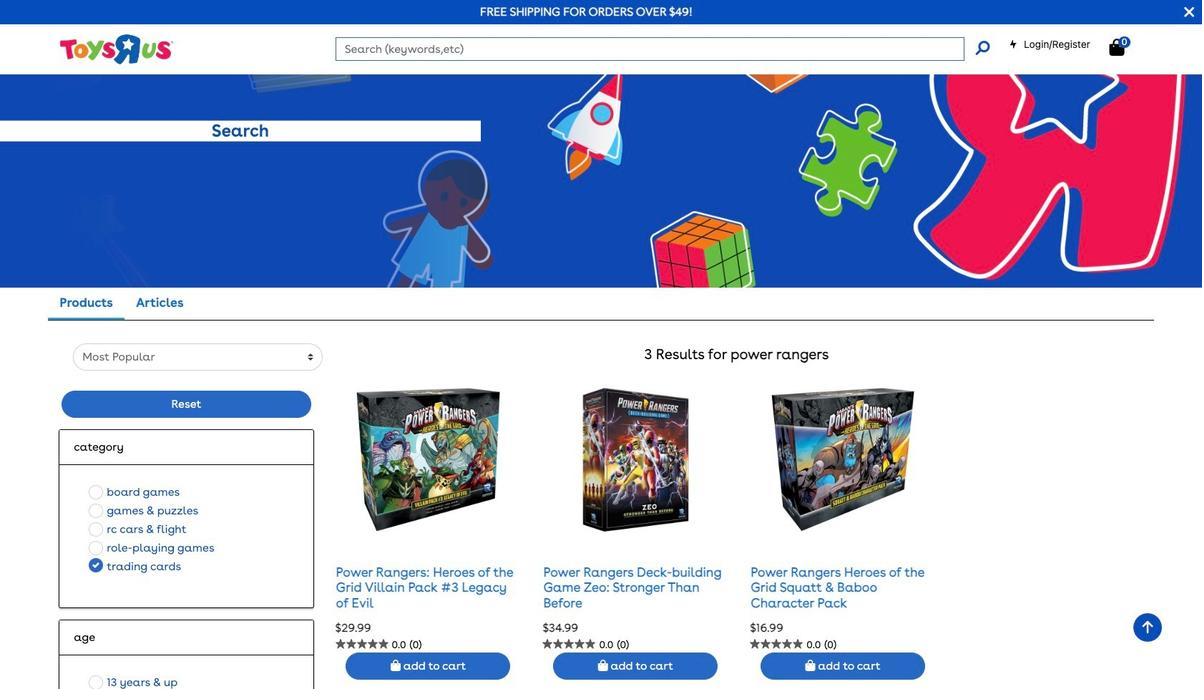 Task type: locate. For each thing, give the bounding box(es) containing it.
toys r us image
[[59, 33, 173, 66]]

tab list
[[48, 288, 195, 320]]

0 horizontal spatial shopping bag image
[[598, 660, 608, 671]]

None search field
[[335, 37, 989, 61]]

shopping bag image for power rangers heroes of the grid squatt & baboo character pack image in the bottom right of the page
[[805, 660, 815, 671]]

shopping bag image
[[1109, 39, 1124, 56], [598, 660, 608, 671], [805, 660, 815, 671]]

1 horizontal spatial shopping bag image
[[805, 660, 815, 671]]

shopping bag image for power rangers deck-building game zeo: stronger than before image
[[598, 660, 608, 671]]



Task type: vqa. For each thing, say whether or not it's contained in the screenshot.
'This icon serves as a link to download the eSSENTIAL Accessibility assistive technology app for individuals with physical disabilities. It is featured as part of our commitment to diversity and inclusion.' at the top left
no



Task type: describe. For each thing, give the bounding box(es) containing it.
Enter Keyword or Item No. search field
[[335, 37, 964, 61]]

2 horizontal spatial shopping bag image
[[1109, 39, 1124, 56]]

power rangers heroes of the grid squatt & baboo character pack image
[[771, 388, 915, 531]]

power rangers: heroes of the grid villain pack #3 legacy of evil image
[[357, 388, 500, 531]]

power rangers deck-building game zeo: stronger than before image
[[564, 388, 707, 531]]

close button image
[[1184, 4, 1194, 20]]

category element
[[74, 439, 299, 456]]

age element
[[74, 629, 299, 646]]

shopping bag image
[[391, 660, 401, 671]]



